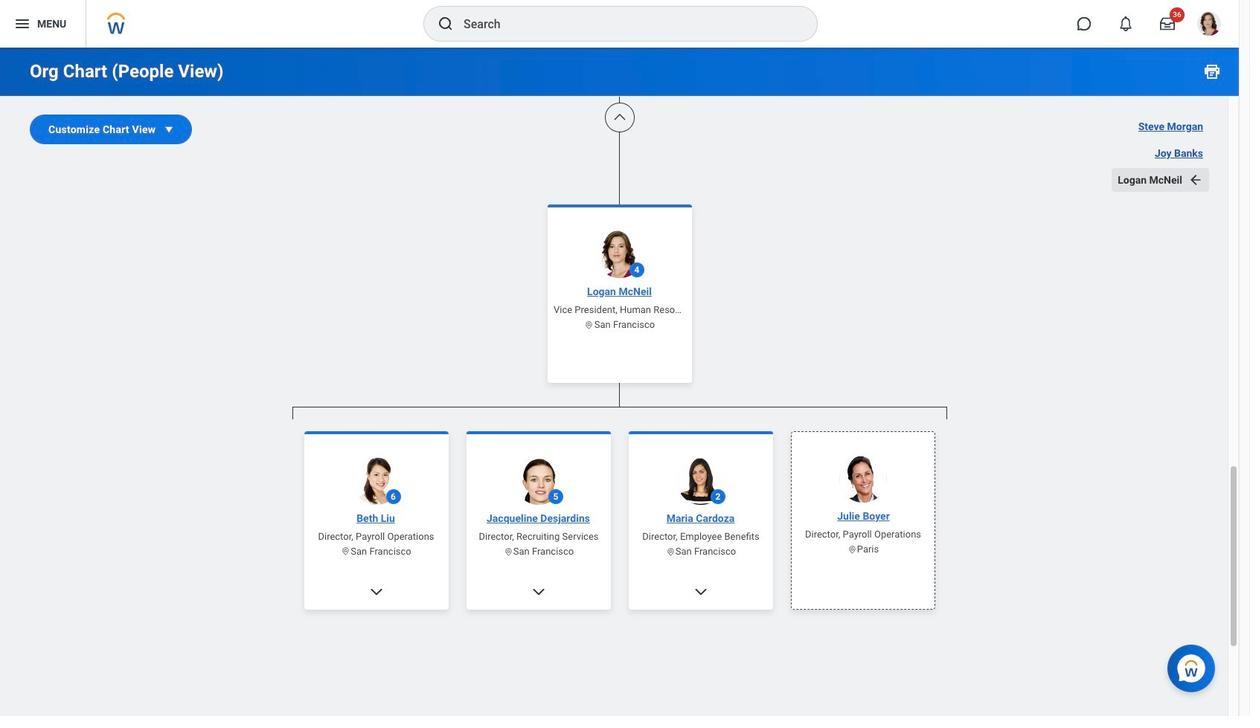 Task type: locate. For each thing, give the bounding box(es) containing it.
1 chevron down image from the left
[[369, 585, 384, 599]]

0 horizontal spatial chevron down image
[[369, 585, 384, 599]]

0 horizontal spatial location image
[[503, 547, 513, 557]]

1 horizontal spatial chevron down image
[[693, 585, 708, 599]]

main content
[[0, 0, 1239, 717]]

inbox large image
[[1160, 16, 1175, 31]]

chevron down image
[[369, 585, 384, 599], [693, 585, 708, 599]]

caret down image
[[162, 122, 177, 137]]

justify image
[[13, 15, 31, 33]]

location image
[[584, 320, 594, 330], [341, 547, 351, 557], [666, 547, 675, 557]]

2 chevron down image from the left
[[693, 585, 708, 599]]

1 horizontal spatial location image
[[584, 320, 594, 330]]

chevron down image for right location icon
[[693, 585, 708, 599]]

location image
[[847, 545, 857, 554], [503, 547, 513, 557]]

search image
[[437, 15, 455, 33]]

0 horizontal spatial location image
[[341, 547, 351, 557]]

chevron down image
[[531, 585, 546, 599]]

logan mcneil, logan mcneil, 4 direct reports element
[[292, 419, 947, 717]]

arrow left image
[[1188, 173, 1203, 188]]



Task type: describe. For each thing, give the bounding box(es) containing it.
Search Workday  search field
[[464, 7, 787, 40]]

notifications large image
[[1119, 16, 1133, 31]]

chevron up image
[[612, 110, 627, 125]]

chevron down image for the leftmost location icon
[[369, 585, 384, 599]]

print org chart image
[[1203, 63, 1221, 80]]

profile logan mcneil image
[[1197, 12, 1221, 39]]

1 horizontal spatial location image
[[847, 545, 857, 554]]

2 horizontal spatial location image
[[666, 547, 675, 557]]



Task type: vqa. For each thing, say whether or not it's contained in the screenshot.
Performance within tab list
no



